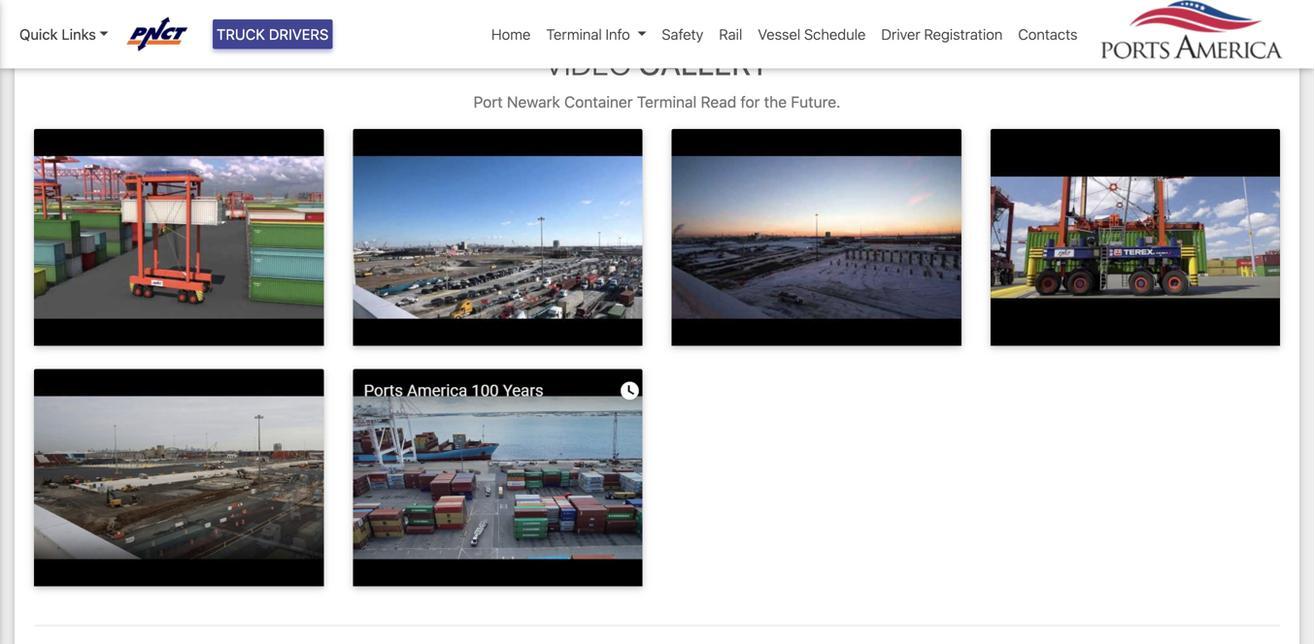 Task type: locate. For each thing, give the bounding box(es) containing it.
0 vertical spatial terminal
[[546, 26, 602, 43]]

drivers
[[269, 26, 329, 43]]

quick links
[[19, 26, 96, 43]]

vessel
[[758, 26, 801, 43]]

truck drivers link
[[213, 19, 333, 49]]

safety
[[662, 26, 704, 43]]

terminal info
[[546, 26, 630, 43]]

quick
[[19, 26, 58, 43]]

terminal
[[546, 26, 602, 43], [637, 93, 697, 111]]

newark
[[507, 93, 560, 111]]

terminal down video gallery
[[637, 93, 697, 111]]

rail link
[[711, 15, 750, 53]]

home
[[492, 26, 531, 43]]

rail
[[719, 26, 742, 43]]

truck drivers
[[217, 26, 329, 43]]

video gallery
[[545, 45, 770, 82]]

info
[[606, 26, 630, 43]]

read
[[701, 93, 737, 111]]

contacts
[[1018, 26, 1078, 43]]

truck
[[217, 26, 265, 43]]

contacts link
[[1011, 15, 1086, 53]]

terminal info link
[[539, 15, 654, 53]]

video image
[[34, 129, 324, 346], [353, 129, 643, 346], [672, 129, 961, 346], [991, 129, 1280, 346], [34, 370, 324, 587], [353, 370, 643, 587]]

1 vertical spatial terminal
[[637, 93, 697, 111]]

1 horizontal spatial terminal
[[637, 93, 697, 111]]

video
[[545, 45, 632, 82]]

terminal up video
[[546, 26, 602, 43]]



Task type: vqa. For each thing, say whether or not it's contained in the screenshot.
Future. at the top right of the page
yes



Task type: describe. For each thing, give the bounding box(es) containing it.
gallery
[[638, 45, 770, 82]]

the
[[764, 93, 787, 111]]

registration
[[924, 26, 1003, 43]]

quick links link
[[19, 23, 109, 45]]

vessel schedule link
[[750, 15, 874, 53]]

for
[[741, 93, 760, 111]]

safety link
[[654, 15, 711, 53]]

port newark container terminal read for the future.
[[474, 93, 841, 111]]

home link
[[484, 15, 539, 53]]

schedule
[[804, 26, 866, 43]]

links
[[62, 26, 96, 43]]

driver registration link
[[874, 15, 1011, 53]]

port
[[474, 93, 503, 111]]

vessel schedule
[[758, 26, 866, 43]]

container
[[564, 93, 633, 111]]

driver registration
[[881, 26, 1003, 43]]

future.
[[791, 93, 841, 111]]

0 horizontal spatial terminal
[[546, 26, 602, 43]]

driver
[[881, 26, 921, 43]]



